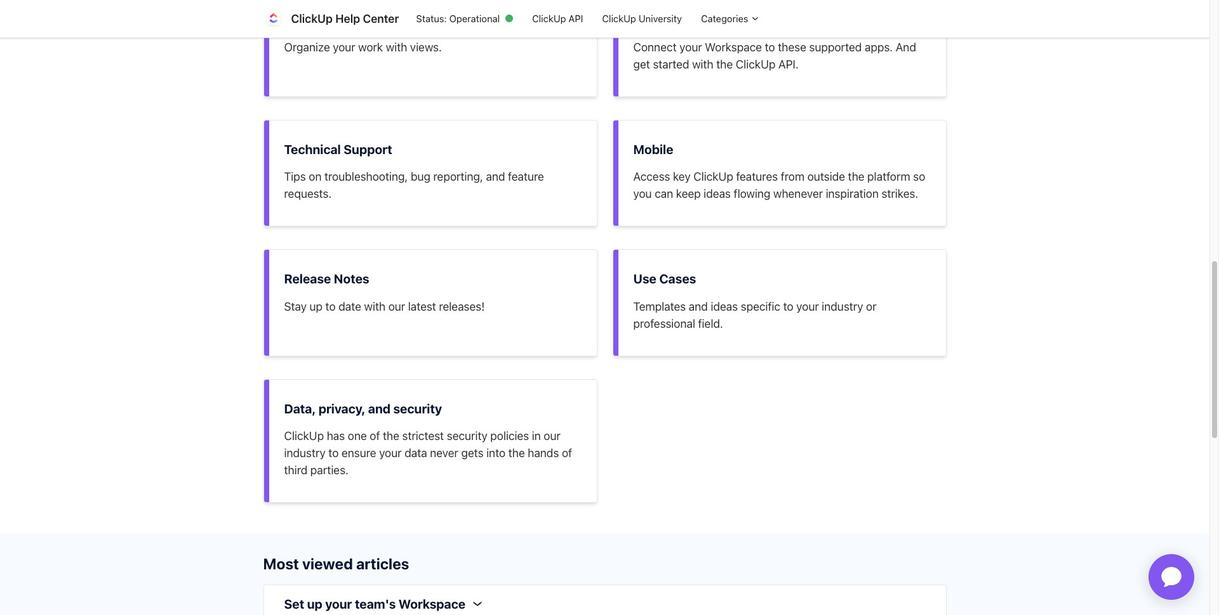 Task type: locate. For each thing, give the bounding box(es) containing it.
industry
[[822, 300, 863, 313], [284, 447, 326, 460]]

help
[[335, 12, 360, 25]]

the inside connect your workspace to these supported apps. and get started with the clickup api.
[[716, 57, 733, 71]]

to right the specific at the right of page
[[783, 300, 794, 313]]

views
[[284, 12, 320, 27]]

1 horizontal spatial of
[[562, 447, 572, 460]]

data, privacy, and security
[[284, 402, 442, 416]]

1 vertical spatial of
[[562, 447, 572, 460]]

connect
[[633, 40, 677, 54]]

professional
[[633, 317, 695, 331]]

our right in
[[544, 430, 561, 443]]

with right work
[[386, 40, 407, 54]]

and inside tips on troubleshooting, bug reporting, and feature requests.
[[486, 170, 505, 184]]

1 horizontal spatial industry
[[822, 300, 863, 313]]

to
[[765, 40, 775, 54], [325, 300, 336, 313], [783, 300, 794, 313], [328, 447, 339, 460]]

0 horizontal spatial security
[[393, 402, 442, 416]]

0 vertical spatial with
[[386, 40, 407, 54]]

up for set
[[307, 598, 322, 612]]

apps.
[[865, 40, 893, 54]]

of
[[370, 430, 380, 443], [562, 447, 572, 460]]

set
[[284, 598, 304, 612]]

and
[[709, 12, 731, 27], [486, 170, 505, 184], [689, 300, 708, 313], [368, 402, 391, 416]]

1 vertical spatial our
[[544, 430, 561, 443]]

0 horizontal spatial of
[[370, 430, 380, 443]]

team's
[[355, 598, 396, 612]]

the down "policies"
[[508, 447, 525, 460]]

the
[[716, 57, 733, 71], [848, 170, 865, 184], [383, 430, 399, 443], [508, 447, 525, 460]]

release
[[284, 272, 331, 286]]

flowing
[[734, 187, 770, 201]]

categories
[[701, 13, 751, 24]]

the up inspiration
[[848, 170, 865, 184]]

and up the field.
[[689, 300, 708, 313]]

to left these
[[765, 40, 775, 54]]

of right one on the bottom left
[[370, 430, 380, 443]]

the inside access key clickup features from outside the platform so you can keep ideas flowing whenever inspiration strikes.
[[848, 170, 865, 184]]

releases!
[[439, 300, 485, 313]]

0 vertical spatial up
[[310, 300, 323, 313]]

center
[[363, 12, 399, 25]]

to inside connect your workspace to these supported apps. and get started with the clickup api.
[[765, 40, 775, 54]]

0 horizontal spatial api
[[569, 13, 583, 24]]

0 vertical spatial ideas
[[704, 187, 731, 201]]

application
[[1133, 540, 1210, 616]]

1 horizontal spatial security
[[447, 430, 487, 443]]

our inside clickup has one of the strictest security policies in our industry to ensure your data never gets into the hands of third parties.
[[544, 430, 561, 443]]

cases
[[659, 272, 696, 286]]

with right started
[[692, 57, 714, 71]]

1 vertical spatial with
[[692, 57, 714, 71]]

our
[[388, 300, 405, 313], [544, 430, 561, 443]]

status: operational
[[416, 13, 500, 24]]

up
[[310, 300, 323, 313], [307, 598, 322, 612]]

these
[[778, 40, 806, 54]]

hands
[[528, 447, 559, 460]]

up right set
[[307, 598, 322, 612]]

clickup inside connect your workspace to these supported apps. and get started with the clickup api.
[[736, 57, 776, 71]]

set up your team's workspace
[[284, 598, 466, 612]]

your left data
[[379, 447, 402, 460]]

your
[[333, 40, 355, 54], [680, 40, 702, 54], [796, 300, 819, 313], [379, 447, 402, 460], [325, 598, 352, 612]]

security inside clickup has one of the strictest security policies in our industry to ensure your data never gets into the hands of third parties.
[[447, 430, 487, 443]]

organize your work with views.
[[284, 40, 442, 54]]

to inside clickup has one of the strictest security policies in our industry to ensure your data never gets into the hands of third parties.
[[328, 447, 339, 460]]

our left latest
[[388, 300, 405, 313]]

1 vertical spatial security
[[447, 430, 487, 443]]

0 vertical spatial workspace
[[705, 40, 762, 54]]

1 vertical spatial industry
[[284, 447, 326, 460]]

integrations and clickup api
[[633, 12, 804, 27]]

1 vertical spatial up
[[307, 598, 322, 612]]

your up started
[[680, 40, 702, 54]]

clickup help center
[[291, 12, 399, 25]]

clickup has one of the strictest security policies in our industry to ensure your data never gets into the hands of third parties.
[[284, 430, 572, 477]]

1 horizontal spatial our
[[544, 430, 561, 443]]

ideas right keep
[[704, 187, 731, 201]]

access key clickup features from outside the platform so you can keep ideas flowing whenever inspiration strikes.
[[633, 170, 925, 201]]

1 vertical spatial ideas
[[711, 300, 738, 313]]

clickup api
[[532, 13, 583, 24]]

0 horizontal spatial workspace
[[399, 598, 466, 612]]

access
[[633, 170, 670, 184]]

up inside dropdown button
[[307, 598, 322, 612]]

with
[[386, 40, 407, 54], [692, 57, 714, 71], [364, 300, 385, 313]]

your left team's
[[325, 598, 352, 612]]

never
[[430, 447, 458, 460]]

workspace down categories dropdown button
[[705, 40, 762, 54]]

up right stay
[[310, 300, 323, 313]]

industry up third
[[284, 447, 326, 460]]

reporting,
[[433, 170, 483, 184]]

with right date
[[364, 300, 385, 313]]

your right the specific at the right of page
[[796, 300, 819, 313]]

clickup
[[291, 12, 333, 25], [734, 12, 781, 27], [532, 13, 566, 24], [602, 13, 636, 24], [736, 57, 776, 71], [694, 170, 733, 184], [284, 430, 324, 443]]

0 horizontal spatial industry
[[284, 447, 326, 460]]

security up strictest
[[393, 402, 442, 416]]

clickup university
[[602, 13, 682, 24]]

0 vertical spatial industry
[[822, 300, 863, 313]]

the left strictest
[[383, 430, 399, 443]]

1 vertical spatial workspace
[[399, 598, 466, 612]]

1 horizontal spatial workspace
[[705, 40, 762, 54]]

ideas
[[704, 187, 731, 201], [711, 300, 738, 313]]

started
[[653, 57, 689, 71]]

templates and ideas specific to your industry or professional field.
[[633, 300, 877, 331]]

security
[[393, 402, 442, 416], [447, 430, 487, 443]]

work
[[358, 40, 383, 54]]

api
[[783, 12, 804, 27], [569, 13, 583, 24]]

industry left or
[[822, 300, 863, 313]]

your left work
[[333, 40, 355, 54]]

one
[[348, 430, 367, 443]]

0 vertical spatial our
[[388, 300, 405, 313]]

third
[[284, 464, 308, 477]]

university
[[639, 13, 682, 24]]

workspace right team's
[[399, 598, 466, 612]]

security up gets
[[447, 430, 487, 443]]

and right integrations
[[709, 12, 731, 27]]

you
[[633, 187, 652, 201]]

of right hands
[[562, 447, 572, 460]]

ideas up the field.
[[711, 300, 738, 313]]

0 horizontal spatial our
[[388, 300, 405, 313]]

the down integrations and clickup api
[[716, 57, 733, 71]]

1 horizontal spatial api
[[783, 12, 804, 27]]

and left feature
[[486, 170, 505, 184]]

to down has
[[328, 447, 339, 460]]

clickup inside clickup has one of the strictest security policies in our industry to ensure your data never gets into the hands of third parties.
[[284, 430, 324, 443]]

organize
[[284, 40, 330, 54]]

industry inside templates and ideas specific to your industry or professional field.
[[822, 300, 863, 313]]

latest
[[408, 300, 436, 313]]

in
[[532, 430, 541, 443]]



Task type: describe. For each thing, give the bounding box(es) containing it.
most viewed articles
[[263, 556, 409, 573]]

key
[[673, 170, 691, 184]]

clickup api link
[[523, 7, 593, 31]]

and inside templates and ideas specific to your industry or professional field.
[[689, 300, 708, 313]]

policies
[[490, 430, 529, 443]]

set up your team's workspace button
[[264, 586, 502, 616]]

get
[[633, 57, 650, 71]]

technical
[[284, 142, 341, 157]]

tips on troubleshooting, bug reporting, and feature requests.
[[284, 170, 544, 201]]

or
[[866, 300, 877, 313]]

most
[[263, 556, 299, 573]]

clickup university link
[[593, 7, 692, 31]]

use cases
[[633, 272, 696, 286]]

viewed
[[302, 556, 353, 573]]

industry inside clickup has one of the strictest security policies in our industry to ensure your data never gets into the hands of third parties.
[[284, 447, 326, 460]]

0 vertical spatial of
[[370, 430, 380, 443]]

clickup help center link
[[263, 9, 407, 29]]

clickup help help center home page image
[[263, 9, 284, 29]]

into
[[486, 447, 506, 460]]

strictest
[[402, 430, 444, 443]]

and right privacy,
[[368, 402, 391, 416]]

supported
[[809, 40, 862, 54]]

has
[[327, 430, 345, 443]]

your inside connect your workspace to these supported apps. and get started with the clickup api.
[[680, 40, 702, 54]]

troubleshooting,
[[324, 170, 408, 184]]

data,
[[284, 402, 316, 416]]

mobile
[[633, 142, 673, 157]]

workspace inside connect your workspace to these supported apps. and get started with the clickup api.
[[705, 40, 762, 54]]

2 vertical spatial with
[[364, 300, 385, 313]]

templates
[[633, 300, 686, 313]]

and
[[896, 40, 916, 54]]

can
[[655, 187, 673, 201]]

your inside clickup has one of the strictest security policies in our industry to ensure your data never gets into the hands of third parties.
[[379, 447, 402, 460]]

on
[[309, 170, 322, 184]]

outside
[[807, 170, 845, 184]]

clickup inside access key clickup features from outside the platform so you can keep ideas flowing whenever inspiration strikes.
[[694, 170, 733, 184]]

to left date
[[325, 300, 336, 313]]

technical support
[[284, 142, 392, 157]]

keep
[[676, 187, 701, 201]]

platform
[[867, 170, 910, 184]]

from
[[781, 170, 805, 184]]

privacy,
[[319, 402, 365, 416]]

with inside connect your workspace to these supported apps. and get started with the clickup api.
[[692, 57, 714, 71]]

categories button
[[692, 7, 770, 31]]

stay
[[284, 300, 307, 313]]

integrations
[[633, 12, 706, 27]]

requests.
[[284, 187, 332, 201]]

ideas inside access key clickup features from outside the platform so you can keep ideas flowing whenever inspiration strikes.
[[704, 187, 731, 201]]

clickup inside "link"
[[291, 12, 333, 25]]

articles
[[356, 556, 409, 573]]

up for stay
[[310, 300, 323, 313]]

ensure
[[342, 447, 376, 460]]

use
[[633, 272, 657, 286]]

to inside templates and ideas specific to your industry or professional field.
[[783, 300, 794, 313]]

api.
[[778, 57, 799, 71]]

whenever
[[773, 187, 823, 201]]

field.
[[698, 317, 723, 331]]

features
[[736, 170, 778, 184]]

bug
[[411, 170, 430, 184]]

data
[[405, 447, 427, 460]]

strikes.
[[882, 187, 918, 201]]

0 vertical spatial security
[[393, 402, 442, 416]]

specific
[[741, 300, 780, 313]]

feature
[[508, 170, 544, 184]]

support
[[344, 142, 392, 157]]

your inside set up your team's workspace dropdown button
[[325, 598, 352, 612]]

views.
[[410, 40, 442, 54]]

stay up to date with our latest releases!
[[284, 300, 485, 313]]

so
[[913, 170, 925, 184]]

ideas inside templates and ideas specific to your industry or professional field.
[[711, 300, 738, 313]]

your inside templates and ideas specific to your industry or professional field.
[[796, 300, 819, 313]]

parties.
[[310, 464, 349, 477]]

date
[[339, 300, 361, 313]]

release notes
[[284, 272, 369, 286]]

notes
[[334, 272, 369, 286]]

gets
[[461, 447, 484, 460]]

status:
[[416, 13, 447, 24]]

workspace inside dropdown button
[[399, 598, 466, 612]]

inspiration
[[826, 187, 879, 201]]

operational
[[449, 13, 500, 24]]

connect your workspace to these supported apps. and get started with the clickup api.
[[633, 40, 916, 71]]

tips
[[284, 170, 306, 184]]



Task type: vqa. For each thing, say whether or not it's contained in the screenshot.
spaces,
no



